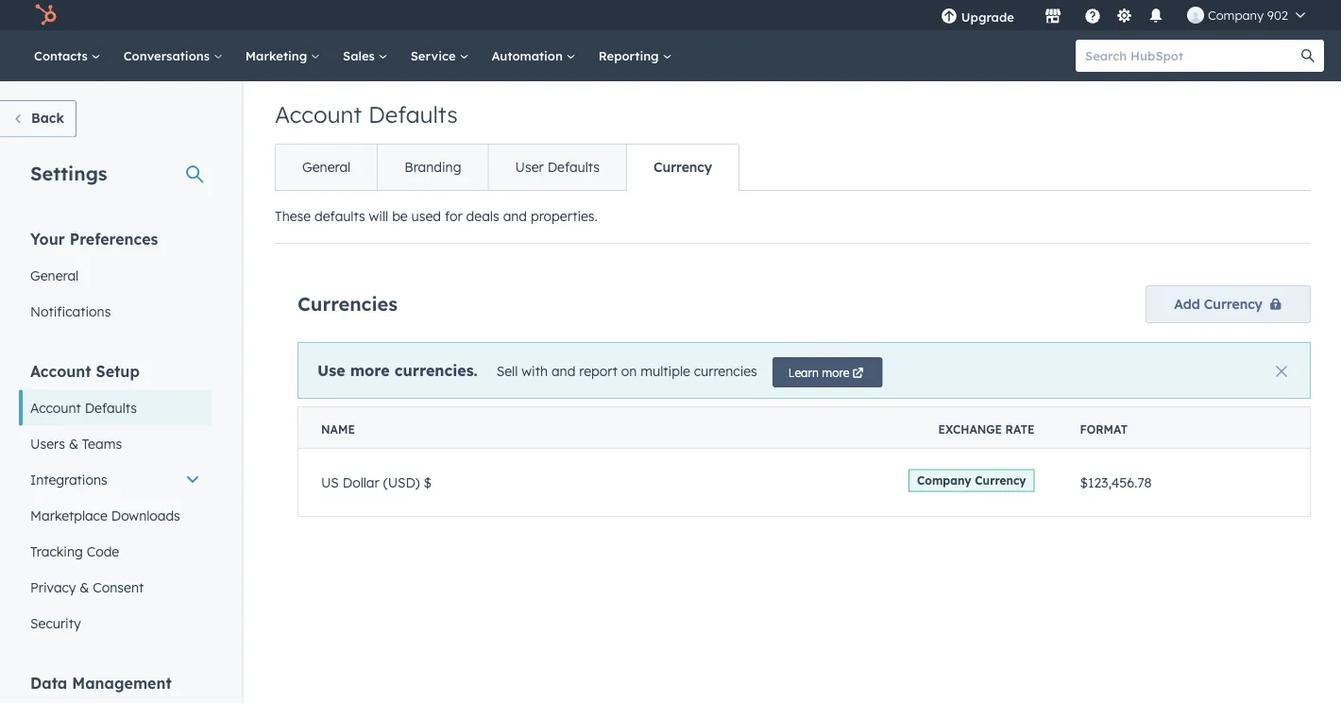 Task type: locate. For each thing, give the bounding box(es) containing it.
dollar
[[343, 474, 380, 491]]

$
[[424, 474, 432, 491]]

more
[[350, 361, 390, 380], [822, 365, 850, 379]]

0 vertical spatial account
[[275, 100, 362, 129]]

0 horizontal spatial currency
[[654, 159, 713, 175]]

2 horizontal spatial currency
[[1205, 296, 1263, 312]]

notifications
[[30, 303, 111, 319]]

currencies
[[298, 292, 398, 315]]

sell with and report on multiple currencies
[[497, 363, 758, 379]]

menu containing company 902
[[928, 0, 1319, 30]]

0 horizontal spatial general link
[[19, 258, 212, 293]]

currency for add currency
[[1205, 296, 1263, 312]]

1 vertical spatial account
[[30, 361, 91, 380]]

these defaults will be used for deals and properties.
[[275, 208, 598, 224]]

security
[[30, 615, 81, 631]]

defaults up branding
[[368, 100, 458, 129]]

more for use
[[350, 361, 390, 380]]

defaults for user defaults link
[[548, 159, 600, 175]]

company for company 902
[[1209, 7, 1265, 23]]

users & teams
[[30, 435, 122, 452]]

account
[[275, 100, 362, 129], [30, 361, 91, 380], [30, 399, 81, 416]]

company inside company 902 popup button
[[1209, 7, 1265, 23]]

$123,456.78
[[1081, 474, 1153, 491]]

company down exchange
[[918, 473, 972, 488]]

more for learn
[[822, 365, 850, 379]]

1 vertical spatial company
[[918, 473, 972, 488]]

1 horizontal spatial defaults
[[368, 100, 458, 129]]

general link
[[276, 145, 377, 190], [19, 258, 212, 293]]

1 vertical spatial general link
[[19, 258, 212, 293]]

currency inside add currency button
[[1205, 296, 1263, 312]]

will
[[369, 208, 389, 224]]

automation link
[[480, 30, 588, 81]]

1 horizontal spatial general
[[302, 159, 351, 175]]

more right use
[[350, 361, 390, 380]]

hubspot image
[[34, 4, 57, 26]]

defaults right user
[[548, 159, 600, 175]]

defaults up users & teams link
[[85, 399, 137, 416]]

2 vertical spatial currency
[[976, 473, 1027, 488]]

close image
[[1277, 366, 1288, 377]]

1 vertical spatial and
[[552, 363, 576, 379]]

1 vertical spatial defaults
[[548, 159, 600, 175]]

add
[[1175, 296, 1201, 312]]

account up users
[[30, 399, 81, 416]]

1 horizontal spatial account defaults
[[275, 100, 458, 129]]

1 vertical spatial general
[[30, 267, 79, 284]]

settings
[[30, 161, 107, 185]]

0 horizontal spatial &
[[69, 435, 78, 452]]

defaults for 'account defaults' link at the bottom of the page
[[85, 399, 137, 416]]

privacy & consent link
[[19, 569, 212, 605]]

be
[[392, 208, 408, 224]]

us dollar (usd) $
[[321, 474, 432, 491]]

0 vertical spatial account defaults
[[275, 100, 458, 129]]

general for your
[[30, 267, 79, 284]]

exchange rate
[[939, 422, 1035, 437]]

& for privacy
[[80, 579, 89, 595]]

deals
[[466, 208, 500, 224]]

privacy
[[30, 579, 76, 595]]

1 vertical spatial currency
[[1205, 296, 1263, 312]]

1 horizontal spatial general link
[[276, 145, 377, 190]]

account down marketing link at top
[[275, 100, 362, 129]]

0 vertical spatial defaults
[[368, 100, 458, 129]]

1 horizontal spatial &
[[80, 579, 89, 595]]

& right users
[[69, 435, 78, 452]]

marketplace downloads
[[30, 507, 180, 524]]

general inside your preferences element
[[30, 267, 79, 284]]

0 vertical spatial company
[[1209, 7, 1265, 23]]

reporting
[[599, 48, 663, 63]]

defaults
[[368, 100, 458, 129], [548, 159, 600, 175], [85, 399, 137, 416]]

general up defaults
[[302, 159, 351, 175]]

properties.
[[531, 208, 598, 224]]

settings image
[[1117, 8, 1134, 25]]

user
[[516, 159, 544, 175]]

format
[[1081, 422, 1128, 437]]

and right with
[[552, 363, 576, 379]]

conversations link
[[112, 30, 234, 81]]

marketing
[[246, 48, 311, 63]]

company right mateo roberts image
[[1209, 7, 1265, 23]]

preferences
[[70, 229, 158, 248]]

your
[[30, 229, 65, 248]]

general link down preferences on the left of the page
[[19, 258, 212, 293]]

add currency button
[[1146, 285, 1312, 323]]

defaults
[[315, 208, 365, 224]]

menu
[[928, 0, 1319, 30]]

company currency
[[918, 473, 1027, 488]]

0 vertical spatial currency
[[654, 159, 713, 175]]

2 horizontal spatial defaults
[[548, 159, 600, 175]]

0 vertical spatial &
[[69, 435, 78, 452]]

consent
[[93, 579, 144, 595]]

tracking code link
[[19, 533, 212, 569]]

&
[[69, 435, 78, 452], [80, 579, 89, 595]]

more right learn
[[822, 365, 850, 379]]

0 vertical spatial and
[[503, 208, 527, 224]]

users & teams link
[[19, 426, 212, 462]]

0 horizontal spatial account defaults
[[30, 399, 137, 416]]

search image
[[1302, 49, 1316, 62]]

marketplaces image
[[1045, 9, 1062, 26]]

2 vertical spatial defaults
[[85, 399, 137, 416]]

your preferences
[[30, 229, 158, 248]]

& right privacy
[[80, 579, 89, 595]]

use
[[318, 361, 345, 380]]

currency
[[654, 159, 713, 175], [1205, 296, 1263, 312], [976, 473, 1027, 488]]

account for branding
[[275, 100, 362, 129]]

and
[[503, 208, 527, 224], [552, 363, 576, 379]]

account defaults down sales link
[[275, 100, 458, 129]]

privacy & consent
[[30, 579, 144, 595]]

account setup
[[30, 361, 140, 380]]

account defaults
[[275, 100, 458, 129], [30, 399, 137, 416]]

currencies
[[694, 363, 758, 379]]

automation
[[492, 48, 567, 63]]

0 horizontal spatial general
[[30, 267, 79, 284]]

0 horizontal spatial more
[[350, 361, 390, 380]]

1 vertical spatial &
[[80, 579, 89, 595]]

company
[[1209, 7, 1265, 23], [918, 473, 972, 488]]

1 horizontal spatial and
[[552, 363, 576, 379]]

general link up defaults
[[276, 145, 377, 190]]

(usd)
[[383, 474, 420, 491]]

Search HubSpot search field
[[1076, 40, 1308, 72]]

defaults inside account setup "element"
[[85, 399, 137, 416]]

general for account
[[302, 159, 351, 175]]

and right deals
[[503, 208, 527, 224]]

upgrade image
[[941, 9, 958, 26]]

0 vertical spatial general link
[[276, 145, 377, 190]]

0 horizontal spatial company
[[918, 473, 972, 488]]

company for company currency
[[918, 473, 972, 488]]

1 horizontal spatial currency
[[976, 473, 1027, 488]]

1 horizontal spatial company
[[1209, 7, 1265, 23]]

marketing link
[[234, 30, 332, 81]]

account defaults down account setup
[[30, 399, 137, 416]]

back link
[[0, 100, 76, 138]]

0 horizontal spatial defaults
[[85, 399, 137, 416]]

service
[[411, 48, 460, 63]]

0 vertical spatial general
[[302, 159, 351, 175]]

1 vertical spatial account defaults
[[30, 399, 137, 416]]

marketplace downloads link
[[19, 498, 212, 533]]

general down your
[[30, 267, 79, 284]]

used
[[412, 208, 441, 224]]

navigation
[[275, 144, 740, 191]]

data management
[[30, 673, 172, 692]]

account left setup
[[30, 361, 91, 380]]

marketplaces button
[[1034, 0, 1074, 30]]

1 horizontal spatial more
[[822, 365, 850, 379]]



Task type: describe. For each thing, give the bounding box(es) containing it.
user defaults link
[[488, 145, 627, 190]]

use more currencies. alert
[[298, 342, 1312, 399]]

account defaults inside account setup "element"
[[30, 399, 137, 416]]

company 902 button
[[1177, 0, 1317, 30]]

notifications button
[[1141, 0, 1173, 30]]

2 vertical spatial account
[[30, 399, 81, 416]]

us
[[321, 474, 339, 491]]

upgrade
[[962, 9, 1015, 25]]

security link
[[19, 605, 212, 641]]

and inside use more currencies. alert
[[552, 363, 576, 379]]

tracking code
[[30, 543, 119, 559]]

0 horizontal spatial and
[[503, 208, 527, 224]]

mateo roberts image
[[1188, 7, 1205, 24]]

general link for preferences
[[19, 258, 212, 293]]

integrations
[[30, 471, 107, 488]]

contacts
[[34, 48, 91, 63]]

learn
[[789, 365, 819, 379]]

conversations
[[124, 48, 213, 63]]

& for users
[[69, 435, 78, 452]]

branding link
[[377, 145, 488, 190]]

rate
[[1006, 422, 1035, 437]]

help image
[[1085, 9, 1102, 26]]

sales link
[[332, 30, 399, 81]]

code
[[87, 543, 119, 559]]

navigation containing general
[[275, 144, 740, 191]]

on
[[622, 363, 637, 379]]

teams
[[82, 435, 122, 452]]

name
[[321, 422, 355, 437]]

search button
[[1293, 40, 1325, 72]]

currency inside currency link
[[654, 159, 713, 175]]

marketplace
[[30, 507, 108, 524]]

currencies.
[[395, 361, 478, 380]]

use more currencies.
[[318, 361, 478, 380]]

with
[[522, 363, 548, 379]]

report
[[580, 363, 618, 379]]

service link
[[399, 30, 480, 81]]

settings link
[[1113, 5, 1137, 25]]

learn more link
[[773, 357, 883, 387]]

integrations button
[[19, 462, 212, 498]]

learn more
[[789, 365, 850, 379]]

your preferences element
[[19, 228, 212, 329]]

downloads
[[111, 507, 180, 524]]

help button
[[1077, 0, 1109, 30]]

902
[[1268, 7, 1289, 23]]

currencies banner
[[298, 280, 1312, 323]]

notifications image
[[1148, 9, 1165, 26]]

setup
[[96, 361, 140, 380]]

sales
[[343, 48, 379, 63]]

these
[[275, 208, 311, 224]]

tracking
[[30, 543, 83, 559]]

for
[[445, 208, 463, 224]]

exchange
[[939, 422, 1003, 437]]

notifications link
[[19, 293, 212, 329]]

general link for defaults
[[276, 145, 377, 190]]

account setup element
[[19, 361, 212, 641]]

multiple
[[641, 363, 691, 379]]

user defaults
[[516, 159, 600, 175]]

management
[[72, 673, 172, 692]]

hubspot link
[[23, 4, 71, 26]]

company 902
[[1209, 7, 1289, 23]]

reporting link
[[588, 30, 684, 81]]

contacts link
[[23, 30, 112, 81]]

currency for company currency
[[976, 473, 1027, 488]]

back
[[31, 110, 64, 126]]

account defaults link
[[19, 390, 212, 426]]

data
[[30, 673, 67, 692]]

sell
[[497, 363, 518, 379]]

branding
[[405, 159, 462, 175]]

account for users & teams
[[30, 361, 91, 380]]

currency link
[[627, 145, 739, 190]]

users
[[30, 435, 65, 452]]

add currency
[[1175, 296, 1263, 312]]



Task type: vqa. For each thing, say whether or not it's contained in the screenshot.
apoptosis studios 2 'Popup Button'
no



